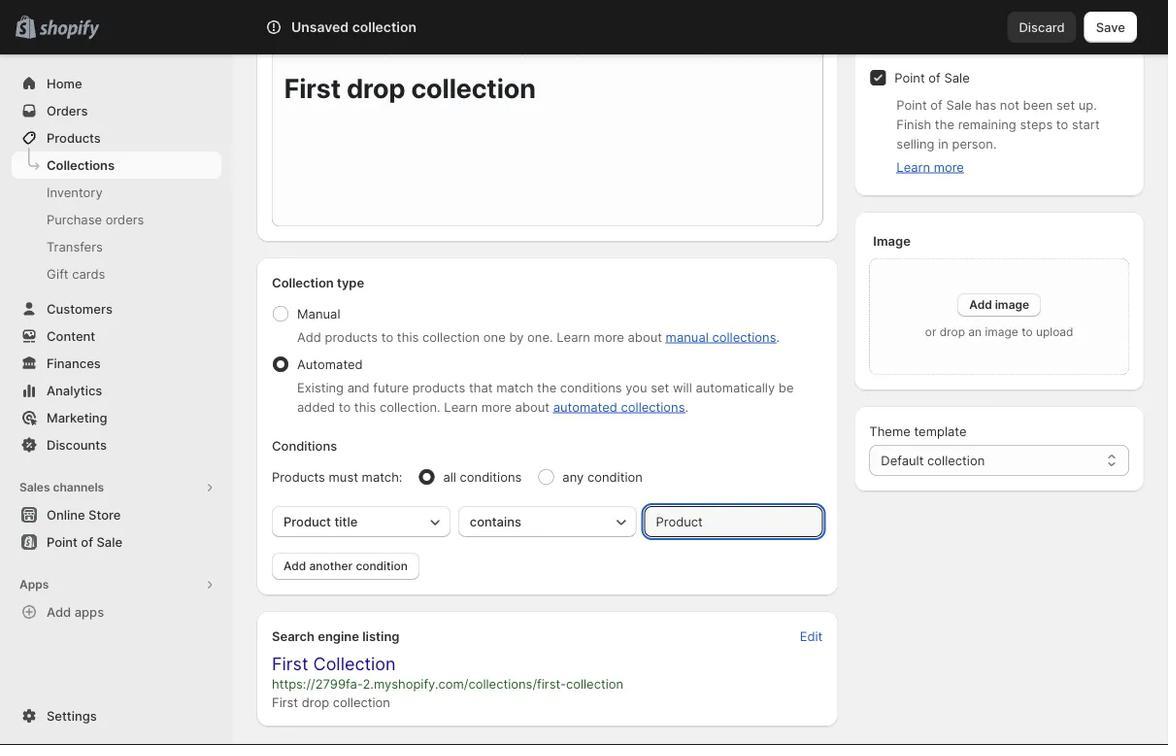 Task type: locate. For each thing, give the bounding box(es) containing it.
1 vertical spatial point
[[897, 97, 928, 112]]

drop right or
[[940, 325, 966, 339]]

1 vertical spatial collections
[[621, 399, 685, 414]]

the right match at left bottom
[[537, 380, 557, 395]]

products for products must match:
[[272, 469, 325, 484]]

0 vertical spatial products
[[47, 130, 101, 145]]

learn inside point of sale has not been set up. finish the remaining steps to start selling in person. learn more
[[897, 159, 931, 174]]

purchase
[[47, 212, 102, 227]]

1 horizontal spatial products
[[413, 380, 466, 395]]

1 vertical spatial .
[[685, 399, 689, 414]]

2 horizontal spatial learn
[[897, 159, 931, 174]]

product title button
[[272, 506, 451, 537]]

edit button
[[789, 623, 835, 650]]

0 vertical spatial condition
[[588, 469, 643, 484]]

point
[[895, 70, 926, 85], [897, 97, 928, 112], [47, 534, 78, 549]]

0 vertical spatial image
[[996, 298, 1030, 312]]

1 vertical spatial collection
[[313, 653, 396, 675]]

add inside add apps button
[[47, 604, 71, 619]]

first
[[272, 653, 308, 675], [272, 695, 298, 710]]

conditions
[[560, 380, 622, 395], [460, 469, 522, 484]]

2.myshopify.com/collections/first-
[[363, 676, 566, 691]]

sale down store
[[97, 534, 122, 549]]

https://2799fa-
[[272, 676, 363, 691]]

unsaved
[[291, 19, 349, 35]]

first down https://2799fa-
[[272, 695, 298, 710]]

search engine listing
[[272, 629, 400, 644]]

products
[[47, 130, 101, 145], [272, 469, 325, 484]]

condition down product title 'dropdown button'
[[356, 559, 408, 573]]

this up future
[[397, 329, 419, 344]]

0 horizontal spatial point of sale
[[47, 534, 122, 549]]

about inside the existing and future products that match the conditions you set will automatically be added to this collection. learn more about
[[515, 399, 550, 414]]

image up or drop an image to upload in the top right of the page
[[996, 298, 1030, 312]]

0 vertical spatial .
[[777, 329, 780, 344]]

default collection
[[882, 453, 985, 468]]

drop
[[940, 325, 966, 339], [302, 695, 329, 710]]

unsaved collection
[[291, 19, 417, 35]]

content link
[[12, 323, 222, 350]]

0 vertical spatial drop
[[940, 325, 966, 339]]

1 horizontal spatial condition
[[588, 469, 643, 484]]

not
[[1001, 97, 1020, 112]]

image
[[874, 233, 911, 248]]

add for add another condition
[[284, 559, 306, 573]]

more inside the existing and future products that match the conditions you set will automatically be added to this collection. learn more about
[[482, 399, 512, 414]]

selling
[[897, 136, 935, 151]]

1 vertical spatial products
[[413, 380, 466, 395]]

of
[[929, 70, 941, 85], [931, 97, 943, 112], [81, 534, 93, 549]]

0 horizontal spatial collections
[[621, 399, 685, 414]]

products down orders
[[47, 130, 101, 145]]

point of sale down "online store"
[[47, 534, 122, 549]]

0 horizontal spatial products
[[47, 130, 101, 145]]

products inside the existing and future products that match the conditions you set will automatically be added to this collection. learn more about
[[413, 380, 466, 395]]

products up automated
[[325, 329, 378, 344]]

learn
[[897, 159, 931, 174], [557, 329, 591, 344], [444, 399, 478, 414]]

existing and future products that match the conditions you set will automatically be added to this collection. learn more about
[[297, 380, 794, 414]]

online store link
[[12, 501, 222, 529]]

0 horizontal spatial about
[[515, 399, 550, 414]]

add left another
[[284, 559, 306, 573]]

learn down that in the bottom of the page
[[444, 399, 478, 414]]

about
[[628, 329, 663, 344], [515, 399, 550, 414]]

0 vertical spatial this
[[397, 329, 419, 344]]

condition right any
[[588, 469, 643, 484]]

search
[[334, 19, 376, 34], [272, 629, 315, 644]]

collection
[[272, 275, 334, 290], [313, 653, 396, 675]]

this
[[397, 329, 419, 344], [354, 399, 376, 414]]

0 vertical spatial point of sale
[[895, 70, 970, 85]]

collection up manual
[[272, 275, 334, 290]]

. up be
[[777, 329, 780, 344]]

None text field
[[645, 506, 823, 537]]

this down and
[[354, 399, 376, 414]]

more down that in the bottom of the page
[[482, 399, 512, 414]]

1 vertical spatial set
[[651, 380, 670, 395]]

one
[[484, 329, 506, 344]]

collections down the you
[[621, 399, 685, 414]]

set left up.
[[1057, 97, 1076, 112]]

add another condition
[[284, 559, 408, 573]]

more inside point of sale has not been set up. finish the remaining steps to start selling in person. learn more
[[934, 159, 965, 174]]

1 horizontal spatial search
[[334, 19, 376, 34]]

automatically
[[696, 380, 775, 395]]

first up https://2799fa-
[[272, 653, 308, 675]]

1 horizontal spatial this
[[397, 329, 419, 344]]

0 horizontal spatial set
[[651, 380, 670, 395]]

sale
[[945, 70, 970, 85], [947, 97, 972, 112], [97, 534, 122, 549]]

analytics link
[[12, 377, 222, 404]]

point of sale
[[895, 70, 970, 85], [47, 534, 122, 549]]

automated collections .
[[553, 399, 689, 414]]

0 vertical spatial first
[[272, 653, 308, 675]]

2 horizontal spatial more
[[934, 159, 965, 174]]

add inside add another condition "button"
[[284, 559, 306, 573]]

1 horizontal spatial more
[[594, 329, 625, 344]]

1 horizontal spatial products
[[272, 469, 325, 484]]

condition
[[588, 469, 643, 484], [356, 559, 408, 573]]

conditions right the all on the left bottom
[[460, 469, 522, 484]]

template
[[915, 424, 967, 439]]

1 horizontal spatial set
[[1057, 97, 1076, 112]]

more down in
[[934, 159, 965, 174]]

conditions up the automated
[[560, 380, 622, 395]]

add down manual
[[297, 329, 322, 344]]

collections
[[713, 329, 777, 344], [621, 399, 685, 414]]

more for you
[[482, 399, 512, 414]]

drop down https://2799fa-
[[302, 695, 329, 710]]

added
[[297, 399, 335, 414]]

products down conditions
[[272, 469, 325, 484]]

collection type
[[272, 275, 365, 290]]

theme template
[[870, 424, 967, 439]]

1 horizontal spatial drop
[[940, 325, 966, 339]]

1 vertical spatial image
[[986, 325, 1019, 339]]

1 vertical spatial first
[[272, 695, 298, 710]]

1 horizontal spatial point of sale
[[895, 70, 970, 85]]

marketing link
[[12, 404, 222, 431]]

the up in
[[936, 117, 955, 132]]

0 vertical spatial learn
[[897, 159, 931, 174]]

collection down 'engine'
[[313, 653, 396, 675]]

products up collection.
[[413, 380, 466, 395]]

collection inside first collection https://2799fa-2.myshopify.com/collections/first-collection first drop collection
[[313, 653, 396, 675]]

1 vertical spatial point of sale
[[47, 534, 122, 549]]

add image
[[970, 298, 1030, 312]]

1 horizontal spatial learn
[[557, 329, 591, 344]]

more right the one.
[[594, 329, 625, 344]]

to
[[1057, 117, 1069, 132], [1022, 325, 1033, 339], [382, 329, 394, 344], [339, 399, 351, 414]]

2 vertical spatial more
[[482, 399, 512, 414]]

2 vertical spatial sale
[[97, 534, 122, 549]]

orders
[[106, 212, 144, 227]]

0 horizontal spatial more
[[482, 399, 512, 414]]

search button
[[303, 12, 866, 43]]

or
[[926, 325, 937, 339]]

add up an
[[970, 298, 993, 312]]

0 vertical spatial about
[[628, 329, 663, 344]]

1 horizontal spatial the
[[936, 117, 955, 132]]

conditions inside the existing and future products that match the conditions you set will automatically be added to this collection. learn more about
[[560, 380, 622, 395]]

0 horizontal spatial search
[[272, 629, 315, 644]]

apps button
[[12, 571, 222, 599]]

0 vertical spatial the
[[936, 117, 955, 132]]

you
[[626, 380, 648, 395]]

the inside the existing and future products that match the conditions you set will automatically be added to this collection. learn more about
[[537, 380, 557, 395]]

about down match at left bottom
[[515, 399, 550, 414]]

set
[[1057, 97, 1076, 112], [651, 380, 670, 395]]

1 vertical spatial of
[[931, 97, 943, 112]]

1 vertical spatial conditions
[[460, 469, 522, 484]]

0 vertical spatial search
[[334, 19, 376, 34]]

1 horizontal spatial .
[[777, 329, 780, 344]]

automated collections link
[[553, 399, 685, 414]]

2 vertical spatial learn
[[444, 399, 478, 414]]

0 vertical spatial collections
[[713, 329, 777, 344]]

image
[[996, 298, 1030, 312], [986, 325, 1019, 339]]

to left the start
[[1057, 117, 1069, 132]]

1 vertical spatial search
[[272, 629, 315, 644]]

0 vertical spatial set
[[1057, 97, 1076, 112]]

2 first from the top
[[272, 695, 298, 710]]

learn more link
[[897, 159, 965, 174]]

learn right the one.
[[557, 329, 591, 344]]

add left 'apps'
[[47, 604, 71, 619]]

0 horizontal spatial drop
[[302, 695, 329, 710]]

remaining
[[959, 117, 1017, 132]]

1 horizontal spatial collections
[[713, 329, 777, 344]]

0 horizontal spatial the
[[537, 380, 557, 395]]

gift
[[47, 266, 69, 281]]

1 vertical spatial this
[[354, 399, 376, 414]]

0 horizontal spatial condition
[[356, 559, 408, 573]]

gift cards link
[[12, 260, 222, 288]]

sale left has on the top
[[947, 97, 972, 112]]

listing
[[363, 629, 400, 644]]

0 vertical spatial products
[[325, 329, 378, 344]]

to down and
[[339, 399, 351, 414]]

learn down selling
[[897, 159, 931, 174]]

1 horizontal spatial conditions
[[560, 380, 622, 395]]

1 vertical spatial sale
[[947, 97, 972, 112]]

search inside 'button'
[[334, 19, 376, 34]]

gift cards
[[47, 266, 105, 281]]

to inside the existing and future products that match the conditions you set will automatically be added to this collection. learn more about
[[339, 399, 351, 414]]

2 vertical spatial of
[[81, 534, 93, 549]]

future
[[373, 380, 409, 395]]

in
[[939, 136, 949, 151]]

learn inside the existing and future products that match the conditions you set will automatically be added to this collection. learn more about
[[444, 399, 478, 414]]

set inside point of sale has not been set up. finish the remaining steps to start selling in person. learn more
[[1057, 97, 1076, 112]]

point of sale up the 'finish'
[[895, 70, 970, 85]]

one.
[[528, 329, 553, 344]]

condition inside "button"
[[356, 559, 408, 573]]

point of sale link
[[12, 529, 222, 556]]

1 vertical spatial drop
[[302, 695, 329, 710]]

marketing
[[47, 410, 107, 425]]

collections up automatically
[[713, 329, 777, 344]]

about left manual
[[628, 329, 663, 344]]

set left will
[[651, 380, 670, 395]]

0 horizontal spatial this
[[354, 399, 376, 414]]

2 vertical spatial point
[[47, 534, 78, 549]]

point inside point of sale link
[[47, 534, 78, 549]]

home link
[[12, 70, 222, 97]]

by
[[510, 329, 524, 344]]

1 vertical spatial about
[[515, 399, 550, 414]]

0 horizontal spatial conditions
[[460, 469, 522, 484]]

0 vertical spatial conditions
[[560, 380, 622, 395]]

0 horizontal spatial learn
[[444, 399, 478, 414]]

discounts
[[47, 437, 107, 452]]

drop inside first collection https://2799fa-2.myshopify.com/collections/first-collection first drop collection
[[302, 695, 329, 710]]

add
[[970, 298, 993, 312], [297, 329, 322, 344], [284, 559, 306, 573], [47, 604, 71, 619]]

point inside point of sale has not been set up. finish the remaining steps to start selling in person. learn more
[[897, 97, 928, 112]]

image right an
[[986, 325, 1019, 339]]

transfers link
[[12, 233, 222, 260]]

1 vertical spatial condition
[[356, 559, 408, 573]]

0 vertical spatial more
[[934, 159, 965, 174]]

. down will
[[685, 399, 689, 414]]

online store
[[47, 507, 121, 522]]

the
[[936, 117, 955, 132], [537, 380, 557, 395]]

products
[[325, 329, 378, 344], [413, 380, 466, 395]]

1 vertical spatial the
[[537, 380, 557, 395]]

1 vertical spatial products
[[272, 469, 325, 484]]

any
[[563, 469, 584, 484]]

sale up remaining
[[945, 70, 970, 85]]



Task type: vqa. For each thing, say whether or not it's contained in the screenshot.
Products to the bottom
yes



Task type: describe. For each thing, give the bounding box(es) containing it.
must
[[329, 469, 358, 484]]

store
[[88, 507, 121, 522]]

sale inside button
[[97, 534, 122, 549]]

home
[[47, 76, 82, 91]]

upload
[[1037, 325, 1074, 339]]

this inside the existing and future products that match the conditions you set will automatically be added to this collection. learn more about
[[354, 399, 376, 414]]

search for search
[[334, 19, 376, 34]]

point of sale button
[[0, 529, 233, 556]]

the inside point of sale has not been set up. finish the remaining steps to start selling in person. learn more
[[936, 117, 955, 132]]

finish
[[897, 117, 932, 132]]

purchase orders
[[47, 212, 144, 227]]

discard
[[1020, 19, 1066, 34]]

manual collections link
[[666, 329, 777, 344]]

apps
[[75, 604, 104, 619]]

orders
[[47, 103, 88, 118]]

inventory link
[[12, 179, 222, 206]]

add products to this collection one by one. learn more about manual collections .
[[297, 329, 780, 344]]

person.
[[953, 136, 997, 151]]

0 vertical spatial sale
[[945, 70, 970, 85]]

1 horizontal spatial about
[[628, 329, 663, 344]]

edit
[[800, 629, 823, 644]]

0 horizontal spatial .
[[685, 399, 689, 414]]

customers
[[47, 301, 113, 316]]

an
[[969, 325, 982, 339]]

contains
[[470, 514, 522, 529]]

products must match:
[[272, 469, 403, 484]]

analytics
[[47, 383, 102, 398]]

match
[[497, 380, 534, 395]]

learn for finish
[[897, 159, 931, 174]]

discard button
[[1008, 12, 1077, 43]]

of inside point of sale has not been set up. finish the remaining steps to start selling in person. learn more
[[931, 97, 943, 112]]

any condition
[[563, 469, 643, 484]]

products for products
[[47, 130, 101, 145]]

0 vertical spatial of
[[929, 70, 941, 85]]

orders link
[[12, 97, 222, 124]]

settings link
[[12, 702, 222, 730]]

add for add image
[[970, 298, 993, 312]]

apps
[[19, 578, 49, 592]]

of inside button
[[81, 534, 93, 549]]

add apps
[[47, 604, 104, 619]]

sales channels button
[[12, 474, 222, 501]]

add for add products to this collection one by one. learn more about manual collections .
[[297, 329, 322, 344]]

to up future
[[382, 329, 394, 344]]

content
[[47, 328, 95, 343]]

title
[[335, 514, 358, 529]]

inventory
[[47, 185, 103, 200]]

automated
[[297, 357, 363, 372]]

product
[[284, 514, 331, 529]]

more for finish
[[934, 159, 965, 174]]

learn for you
[[444, 399, 478, 414]]

up.
[[1079, 97, 1098, 112]]

product title
[[284, 514, 358, 529]]

purchase orders link
[[12, 206, 222, 233]]

discounts link
[[12, 431, 222, 459]]

engine
[[318, 629, 359, 644]]

1 vertical spatial more
[[594, 329, 625, 344]]

cards
[[72, 266, 105, 281]]

sales
[[19, 480, 50, 495]]

point of sale inside button
[[47, 534, 122, 549]]

search for search engine listing
[[272, 629, 315, 644]]

save button
[[1085, 12, 1138, 43]]

sale inside point of sale has not been set up. finish the remaining steps to start selling in person. learn more
[[947, 97, 972, 112]]

default
[[882, 453, 924, 468]]

or drop an image to upload
[[926, 325, 1074, 339]]

that
[[469, 380, 493, 395]]

match:
[[362, 469, 403, 484]]

point of sale has not been set up. finish the remaining steps to start selling in person. learn more
[[897, 97, 1101, 174]]

add for add apps
[[47, 604, 71, 619]]

and
[[348, 380, 370, 395]]

to left upload
[[1022, 325, 1033, 339]]

0 vertical spatial point
[[895, 70, 926, 85]]

conditions
[[272, 438, 337, 453]]

start
[[1073, 117, 1101, 132]]

description
[[272, 6, 340, 21]]

1 first from the top
[[272, 653, 308, 675]]

finances link
[[12, 350, 222, 377]]

save
[[1097, 19, 1126, 34]]

set inside the existing and future products that match the conditions you set will automatically be added to this collection. learn more about
[[651, 380, 670, 395]]

online store button
[[0, 501, 233, 529]]

automated
[[553, 399, 618, 414]]

steps
[[1021, 117, 1053, 132]]

contains button
[[458, 506, 637, 537]]

online
[[47, 507, 85, 522]]

to inside point of sale has not been set up. finish the remaining steps to start selling in person. learn more
[[1057, 117, 1069, 132]]

finances
[[47, 356, 101, 371]]

shopify image
[[39, 20, 99, 39]]

all conditions
[[443, 469, 522, 484]]

theme
[[870, 424, 911, 439]]

channels
[[53, 480, 104, 495]]

type
[[337, 275, 365, 290]]

0 vertical spatial collection
[[272, 275, 334, 290]]

be
[[779, 380, 794, 395]]

manual
[[666, 329, 709, 344]]

transfers
[[47, 239, 103, 254]]

settings
[[47, 708, 97, 723]]

all
[[443, 469, 457, 484]]

collection.
[[380, 399, 441, 414]]

products link
[[12, 124, 222, 152]]

0 horizontal spatial products
[[325, 329, 378, 344]]

another
[[309, 559, 353, 573]]

add apps button
[[12, 599, 222, 626]]

1 vertical spatial learn
[[557, 329, 591, 344]]

add another condition button
[[272, 553, 420, 580]]



